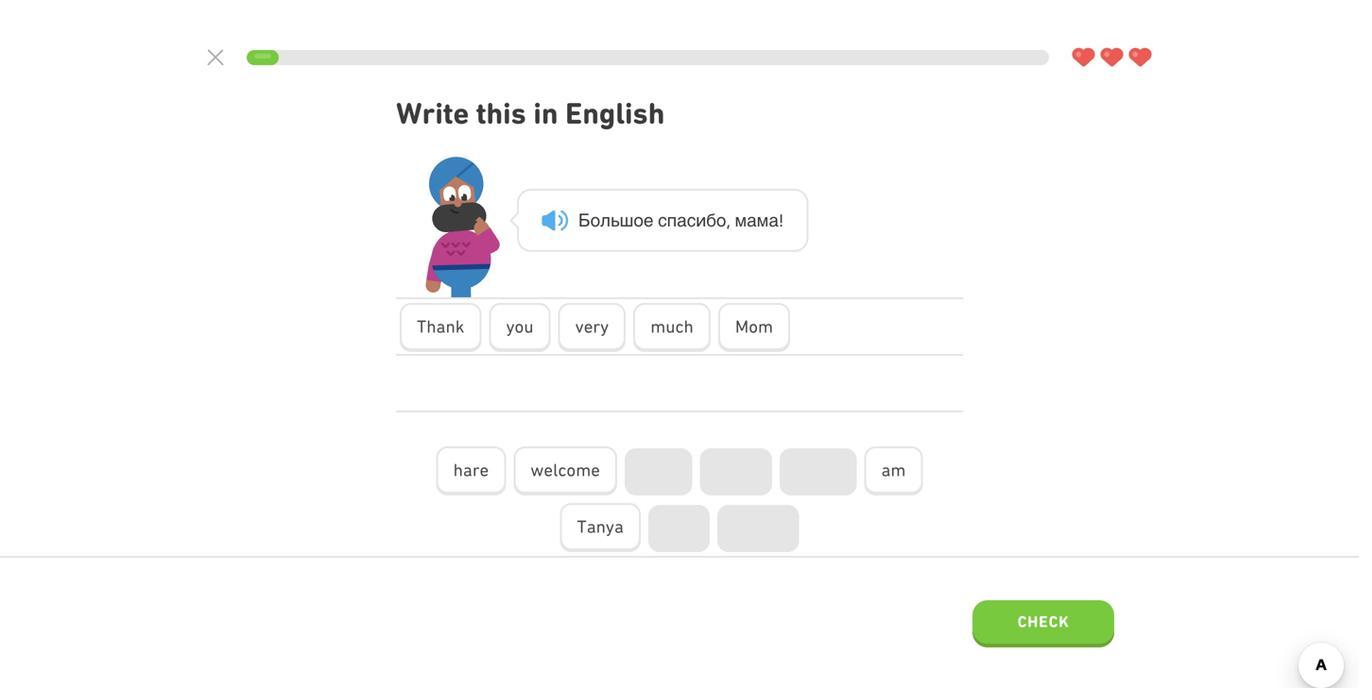Task type: describe. For each thing, give the bounding box(es) containing it.
hare
[[453, 460, 489, 481]]

1 с from the left
[[658, 210, 667, 231]]

ш
[[620, 210, 634, 231]]

б о л ь ш о е с п а с и б о ,
[[578, 210, 730, 231]]

this
[[476, 96, 526, 131]]

!
[[779, 210, 784, 231]]

tanya
[[577, 517, 624, 537]]

б
[[706, 210, 716, 231]]

1 а from the left
[[677, 210, 687, 231]]

б
[[578, 210, 590, 231]]

1 о from the left
[[590, 210, 600, 231]]

и
[[696, 210, 706, 231]]

you button
[[489, 303, 551, 352]]

english
[[565, 96, 665, 131]]

welcome button
[[513, 447, 617, 496]]

you
[[506, 317, 534, 337]]

3 а from the left
[[769, 210, 779, 231]]

very button
[[558, 303, 626, 352]]

thank
[[417, 317, 465, 337]]

2 а from the left
[[747, 210, 757, 231]]

1 м from the left
[[735, 210, 747, 231]]

thank button
[[400, 303, 482, 352]]

tanya button
[[560, 504, 641, 553]]

л
[[600, 210, 611, 231]]



Task type: locate. For each thing, give the bounding box(es) containing it.
1 horizontal spatial а
[[747, 210, 757, 231]]

check
[[1018, 613, 1069, 632]]

,
[[726, 210, 730, 231]]

с right е
[[658, 210, 667, 231]]

much
[[650, 317, 694, 337]]

2 м from the left
[[757, 210, 769, 231]]

write this in english
[[396, 96, 665, 131]]

mom button
[[718, 303, 790, 352]]

mom
[[735, 317, 773, 337]]

ь
[[611, 210, 620, 231]]

м left the "!"
[[757, 210, 769, 231]]

0 horizontal spatial с
[[658, 210, 667, 231]]

м а м а !
[[735, 210, 784, 231]]

very
[[575, 317, 609, 337]]

о left ь
[[590, 210, 600, 231]]

с right п
[[687, 210, 696, 231]]

in
[[533, 96, 558, 131]]

write
[[396, 96, 469, 131]]

2 о from the left
[[634, 210, 644, 231]]

am button
[[864, 447, 923, 496]]

1 horizontal spatial м
[[757, 210, 769, 231]]

0 horizontal spatial м
[[735, 210, 747, 231]]

1 horizontal spatial о
[[634, 210, 644, 231]]

0 horizontal spatial о
[[590, 210, 600, 231]]

е
[[644, 210, 654, 231]]

hare button
[[436, 447, 506, 496]]

п
[[667, 210, 677, 231]]

м
[[735, 210, 747, 231], [757, 210, 769, 231]]

progress bar
[[247, 50, 1049, 65]]

0 horizontal spatial а
[[677, 210, 687, 231]]

2 с from the left
[[687, 210, 696, 231]]

2 horizontal spatial а
[[769, 210, 779, 231]]

м right , in the right of the page
[[735, 210, 747, 231]]

check button
[[973, 601, 1114, 648]]

с
[[658, 210, 667, 231], [687, 210, 696, 231]]

2 horizontal spatial о
[[716, 210, 726, 231]]

welcome
[[530, 460, 600, 481]]

much button
[[633, 303, 711, 352]]

am
[[881, 460, 906, 481]]

о right и
[[716, 210, 726, 231]]

1 horizontal spatial с
[[687, 210, 696, 231]]

о right ь
[[634, 210, 644, 231]]

о
[[590, 210, 600, 231], [634, 210, 644, 231], [716, 210, 726, 231]]

3 о from the left
[[716, 210, 726, 231]]

а
[[677, 210, 687, 231], [747, 210, 757, 231], [769, 210, 779, 231]]



Task type: vqa. For each thing, say whether or not it's contained in the screenshot.
THE R to the left
no



